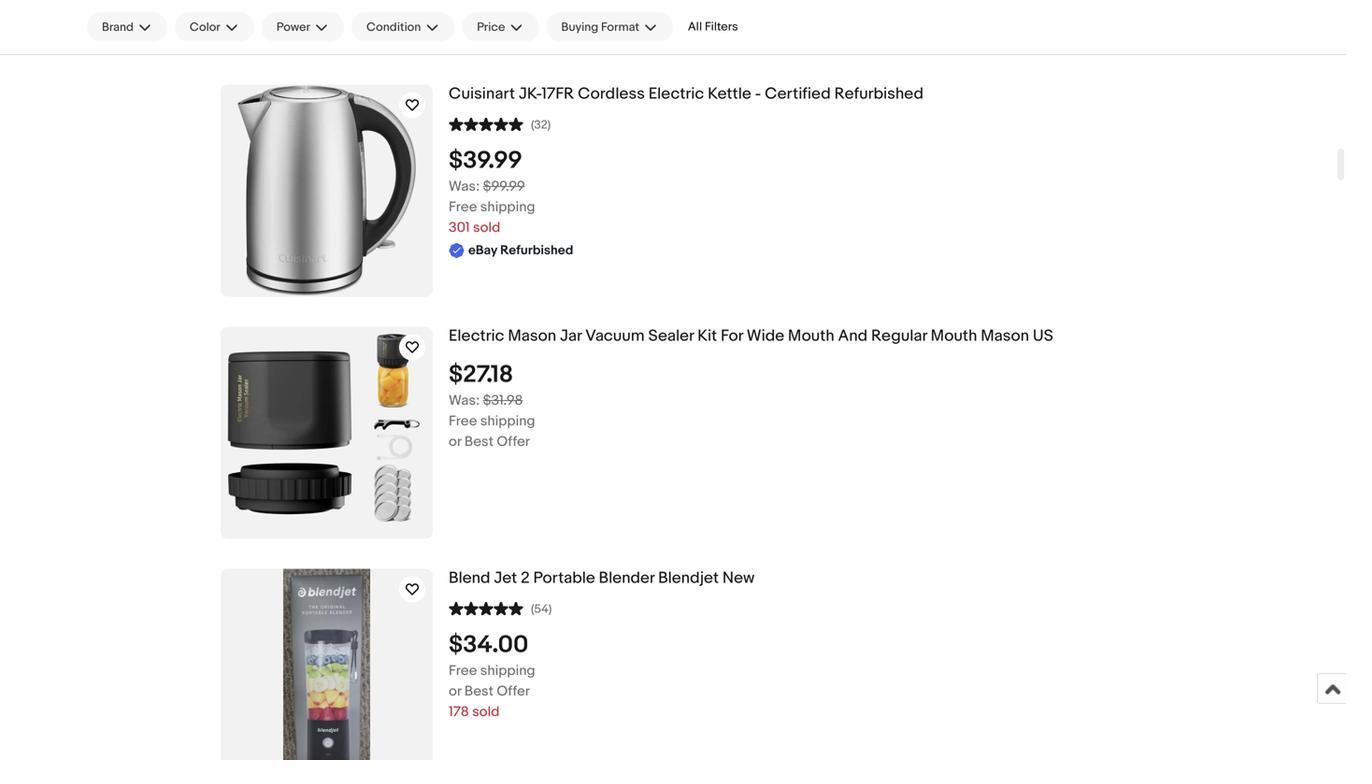 Task type: vqa. For each thing, say whether or not it's contained in the screenshot.
The Price
yes



Task type: describe. For each thing, give the bounding box(es) containing it.
cordless
[[578, 84, 645, 104]]

5 out of 5 stars image for $34.00
[[449, 600, 524, 617]]

condition
[[367, 20, 421, 34]]

power
[[277, 20, 311, 34]]

$27.18 was: $31.98 free shipping or best offer
[[449, 361, 536, 450]]

$99.99
[[483, 178, 525, 195]]

electric mason jar vacuum sealer kit for wide mouth and regular mouth mason us link
[[449, 327, 1332, 346]]

jet
[[494, 569, 518, 588]]

certified
[[765, 84, 831, 104]]

offer inside $34.00 free shipping or best offer 178 sold
[[497, 683, 530, 700]]

regular
[[872, 327, 928, 346]]

sold inside $34.00 free shipping or best offer 178 sold
[[472, 704, 500, 721]]

cuisinart jk-17fr cordless electric kettle - certified refurbished link
[[449, 84, 1332, 104]]

(32) link
[[449, 115, 551, 132]]

price
[[477, 20, 505, 34]]

was: for $39.99
[[449, 178, 480, 195]]

2 mason from the left
[[981, 327, 1030, 346]]

cuisinart
[[449, 84, 515, 104]]

vacuum
[[586, 327, 645, 346]]

and
[[839, 327, 868, 346]]

new nutr dairy free nut milk machine - free shipping - image
[[247, 0, 407, 55]]

offer inside $27.18 was: $31.98 free shipping or best offer
[[497, 433, 530, 450]]

filters
[[705, 20, 739, 34]]

cuisinart jk-17fr cordless electric kettle - certified refurbished image
[[237, 85, 417, 297]]

power button
[[262, 12, 344, 42]]

$31.98
[[483, 392, 523, 409]]

kettle
[[708, 84, 752, 104]]

buying format button
[[547, 12, 673, 42]]

2 mouth from the left
[[931, 327, 978, 346]]

$34.00 free shipping or best offer 178 sold
[[449, 631, 536, 721]]

all filters
[[688, 20, 739, 34]]

$39.99 was: $99.99 free shipping 301 sold
[[449, 146, 536, 236]]

178
[[449, 704, 469, 721]]

$34.00
[[449, 631, 529, 660]]

best inside $27.18 was: $31.98 free shipping or best offer
[[465, 433, 494, 450]]

blendjet
[[659, 569, 719, 588]]

2
[[521, 569, 530, 588]]

$27.18
[[449, 361, 514, 390]]

301
[[449, 219, 470, 236]]

blender
[[599, 569, 655, 588]]

-
[[755, 84, 762, 104]]

all filters button
[[681, 12, 746, 42]]

$39.99
[[449, 146, 523, 175]]

buying
[[562, 20, 599, 34]]



Task type: locate. For each thing, give the bounding box(es) containing it.
sealer
[[649, 327, 694, 346]]

best down the $31.98
[[465, 433, 494, 450]]

buying format
[[562, 20, 640, 34]]

new
[[723, 569, 755, 588]]

brand
[[102, 20, 134, 34]]

2 best from the top
[[465, 683, 494, 700]]

portable
[[534, 569, 596, 588]]

2 sold from the top
[[472, 704, 500, 721]]

0 vertical spatial offer
[[497, 433, 530, 450]]

free down $34.00
[[449, 663, 477, 679]]

electric
[[649, 84, 705, 104], [449, 327, 505, 346]]

was: inside $39.99 was: $99.99 free shipping 301 sold
[[449, 178, 480, 195]]

1 horizontal spatial refurbished
[[835, 84, 924, 104]]

1 sold from the top
[[473, 219, 501, 236]]

2 was: from the top
[[449, 392, 480, 409]]

0 vertical spatial shipping
[[481, 199, 536, 216]]

shipping inside $27.18 was: $31.98 free shipping or best offer
[[481, 413, 536, 430]]

0 horizontal spatial mouth
[[788, 327, 835, 346]]

wide
[[747, 327, 785, 346]]

0 vertical spatial was:
[[449, 178, 480, 195]]

2 shipping from the top
[[481, 413, 536, 430]]

jar
[[560, 327, 582, 346]]

free inside $34.00 free shipping or best offer 178 sold
[[449, 663, 477, 679]]

refurbished
[[835, 84, 924, 104], [500, 243, 574, 259]]

was: down $27.18 on the left
[[449, 392, 480, 409]]

1 vertical spatial free
[[449, 413, 477, 430]]

kit
[[698, 327, 718, 346]]

2 vertical spatial shipping
[[481, 663, 536, 679]]

electric inside electric mason jar vacuum sealer kit for wide mouth and regular mouth mason us link
[[449, 327, 505, 346]]

best up 178
[[465, 683, 494, 700]]

refurbished right certified
[[835, 84, 924, 104]]

was: inside $27.18 was: $31.98 free shipping or best offer
[[449, 392, 480, 409]]

price button
[[462, 12, 539, 42]]

was: down $39.99
[[449, 178, 480, 195]]

2 free from the top
[[449, 413, 477, 430]]

5 out of 5 stars image down the cuisinart
[[449, 115, 524, 132]]

1 vertical spatial 5 out of 5 stars image
[[449, 600, 524, 617]]

0 vertical spatial free
[[449, 199, 477, 216]]

electric up $27.18 on the left
[[449, 327, 505, 346]]

electric mason jar vacuum sealer kit for wide mouth and regular mouth mason us
[[449, 327, 1054, 346]]

electric inside cuisinart jk-17fr cordless electric kettle - certified refurbished link
[[649, 84, 705, 104]]

0 vertical spatial 5 out of 5 stars image
[[449, 115, 524, 132]]

free for $27.18
[[449, 413, 477, 430]]

3 shipping from the top
[[481, 663, 536, 679]]

5 out of 5 stars image
[[449, 115, 524, 132], [449, 600, 524, 617]]

0 horizontal spatial refurbished
[[500, 243, 574, 259]]

blend jet 2 portable blender blendjet new image
[[283, 569, 370, 760]]

(54)
[[531, 602, 552, 617]]

blend
[[449, 569, 491, 588]]

1 best from the top
[[465, 433, 494, 450]]

sold inside $39.99 was: $99.99 free shipping 301 sold
[[473, 219, 501, 236]]

cuisinart jk-17fr cordless electric kettle - certified refurbished
[[449, 84, 924, 104]]

all
[[688, 20, 703, 34]]

color button
[[175, 12, 254, 42]]

0 horizontal spatial electric
[[449, 327, 505, 346]]

shipping down the $31.98
[[481, 413, 536, 430]]

3 free from the top
[[449, 663, 477, 679]]

2 offer from the top
[[497, 683, 530, 700]]

1 vertical spatial offer
[[497, 683, 530, 700]]

1 mouth from the left
[[788, 327, 835, 346]]

mason left the jar on the left top of the page
[[508, 327, 557, 346]]

1 vertical spatial was:
[[449, 392, 480, 409]]

or inside $34.00 free shipping or best offer 178 sold
[[449, 683, 462, 700]]

2 or from the top
[[449, 683, 462, 700]]

electric mason jar vacuum sealer kit for wide mouth and regular mouth mason us image
[[221, 327, 433, 539]]

was:
[[449, 178, 480, 195], [449, 392, 480, 409]]

offer down $34.00
[[497, 683, 530, 700]]

mason left us
[[981, 327, 1030, 346]]

free up '301'
[[449, 199, 477, 216]]

blend jet 2 portable blender blendjet new link
[[449, 569, 1332, 589]]

17fr
[[542, 84, 575, 104]]

free inside $39.99 was: $99.99 free shipping 301 sold
[[449, 199, 477, 216]]

best inside $34.00 free shipping or best offer 178 sold
[[465, 683, 494, 700]]

0 vertical spatial best
[[465, 433, 494, 450]]

mouth
[[788, 327, 835, 346], [931, 327, 978, 346]]

sold
[[473, 219, 501, 236], [472, 704, 500, 721]]

1 5 out of 5 stars image from the top
[[449, 115, 524, 132]]

1 mason from the left
[[508, 327, 557, 346]]

1 horizontal spatial mason
[[981, 327, 1030, 346]]

ebay refurbished
[[469, 243, 574, 259]]

free down $27.18 on the left
[[449, 413, 477, 430]]

shipping
[[481, 199, 536, 216], [481, 413, 536, 430], [481, 663, 536, 679]]

offer
[[497, 433, 530, 450], [497, 683, 530, 700]]

or down $27.18 on the left
[[449, 433, 462, 450]]

(54) link
[[449, 600, 552, 617]]

or up 178
[[449, 683, 462, 700]]

1 vertical spatial shipping
[[481, 413, 536, 430]]

free inside $27.18 was: $31.98 free shipping or best offer
[[449, 413, 477, 430]]

1 was: from the top
[[449, 178, 480, 195]]

1 horizontal spatial mouth
[[931, 327, 978, 346]]

best
[[465, 433, 494, 450], [465, 683, 494, 700]]

1 vertical spatial or
[[449, 683, 462, 700]]

1 vertical spatial best
[[465, 683, 494, 700]]

electric left kettle
[[649, 84, 705, 104]]

sold up ebay
[[473, 219, 501, 236]]

ebay
[[469, 243, 498, 259]]

2 5 out of 5 stars image from the top
[[449, 600, 524, 617]]

condition button
[[352, 12, 455, 42]]

1 horizontal spatial electric
[[649, 84, 705, 104]]

blend jet 2 portable blender blendjet new
[[449, 569, 755, 588]]

shipping for $39.99
[[481, 199, 536, 216]]

offer down the $31.98
[[497, 433, 530, 450]]

shipping inside $34.00 free shipping or best offer 178 sold
[[481, 663, 536, 679]]

2 vertical spatial free
[[449, 663, 477, 679]]

shipping down $34.00
[[481, 663, 536, 679]]

mouth right regular
[[931, 327, 978, 346]]

0 vertical spatial refurbished
[[835, 84, 924, 104]]

0 horizontal spatial mason
[[508, 327, 557, 346]]

for
[[721, 327, 744, 346]]

shipping for $27.18
[[481, 413, 536, 430]]

1 vertical spatial sold
[[472, 704, 500, 721]]

0 vertical spatial sold
[[473, 219, 501, 236]]

or
[[449, 433, 462, 450], [449, 683, 462, 700]]

1 free from the top
[[449, 199, 477, 216]]

free for $39.99
[[449, 199, 477, 216]]

free
[[449, 199, 477, 216], [449, 413, 477, 430], [449, 663, 477, 679]]

0 vertical spatial or
[[449, 433, 462, 450]]

or inside $27.18 was: $31.98 free shipping or best offer
[[449, 433, 462, 450]]

jk-
[[519, 84, 542, 104]]

1 vertical spatial refurbished
[[500, 243, 574, 259]]

1 vertical spatial electric
[[449, 327, 505, 346]]

1 shipping from the top
[[481, 199, 536, 216]]

shipping down $99.99 at the left
[[481, 199, 536, 216]]

brand button
[[87, 12, 167, 42]]

mouth left and
[[788, 327, 835, 346]]

1 or from the top
[[449, 433, 462, 450]]

shipping inside $39.99 was: $99.99 free shipping 301 sold
[[481, 199, 536, 216]]

color
[[190, 20, 221, 34]]

refurbished right ebay
[[500, 243, 574, 259]]

(32)
[[531, 118, 551, 132]]

was: for $27.18
[[449, 392, 480, 409]]

us
[[1033, 327, 1054, 346]]

format
[[601, 20, 640, 34]]

mason
[[508, 327, 557, 346], [981, 327, 1030, 346]]

sold right 178
[[472, 704, 500, 721]]

5 out of 5 stars image down blend
[[449, 600, 524, 617]]

5 out of 5 stars image for $39.99
[[449, 115, 524, 132]]

1 offer from the top
[[497, 433, 530, 450]]

0 vertical spatial electric
[[649, 84, 705, 104]]



